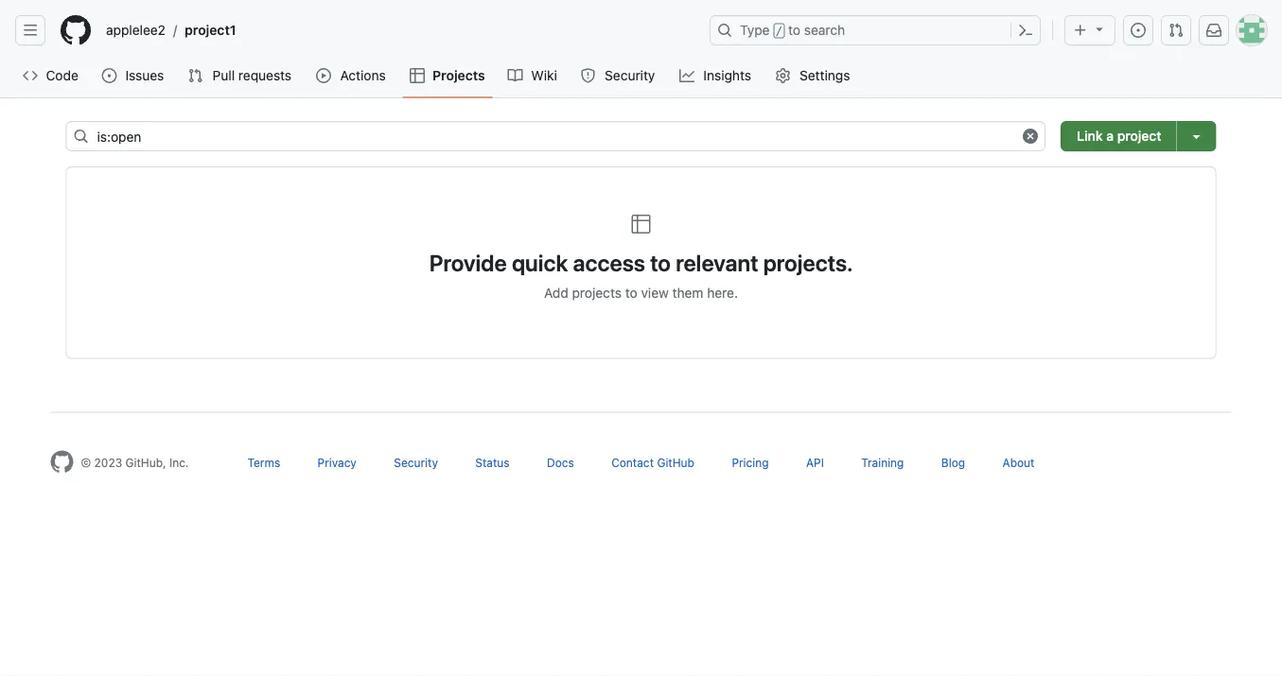 Task type: describe. For each thing, give the bounding box(es) containing it.
0 vertical spatial to
[[789, 22, 801, 38]]

2 vertical spatial to
[[625, 285, 638, 301]]

projects
[[572, 285, 622, 301]]

gear image
[[776, 68, 791, 83]]

contact github link
[[612, 457, 695, 470]]

applelee2
[[106, 22, 166, 38]]

projects.
[[764, 249, 853, 276]]

quick
[[512, 249, 568, 276]]

issue opened image
[[1131, 23, 1146, 38]]

link
[[1077, 128, 1103, 144]]

api
[[806, 457, 824, 470]]

provide quick access to relevant projects. add projects to view them here.
[[430, 249, 853, 301]]

insights
[[704, 68, 752, 83]]

footer containing © 2023 github, inc.
[[35, 412, 1247, 521]]

Search all projects text field
[[66, 121, 1046, 151]]

1 horizontal spatial security
[[605, 68, 655, 83]]

applelee2 / project1
[[106, 22, 236, 38]]

actions link
[[309, 62, 395, 90]]

/ for applelee2
[[173, 22, 177, 38]]

contact
[[612, 457, 654, 470]]

projects link
[[402, 62, 493, 90]]

training
[[862, 457, 904, 470]]

homepage image
[[61, 15, 91, 45]]

triangle down image
[[1092, 21, 1108, 36]]

them
[[673, 285, 704, 301]]

contact github
[[612, 457, 695, 470]]

play image
[[316, 68, 332, 83]]

issues link
[[94, 62, 173, 90]]

a
[[1107, 128, 1114, 144]]

api link
[[806, 457, 824, 470]]

relevant
[[676, 249, 759, 276]]

about
[[1003, 457, 1035, 470]]

training link
[[862, 457, 904, 470]]

plus image
[[1073, 23, 1089, 38]]

status link
[[475, 457, 510, 470]]

add
[[544, 285, 569, 301]]

docs link
[[547, 457, 574, 470]]

blog
[[942, 457, 966, 470]]

code
[[46, 68, 78, 83]]

insights link
[[672, 62, 761, 90]]

link a project button
[[1061, 121, 1177, 151]]

projects
[[433, 68, 485, 83]]

pull requests link
[[180, 62, 301, 90]]

access
[[573, 249, 646, 276]]

code image
[[23, 68, 38, 83]]

pull
[[213, 68, 235, 83]]

here.
[[707, 285, 738, 301]]

© 2023 github, inc.
[[81, 457, 189, 470]]

issues
[[125, 68, 164, 83]]

1 horizontal spatial to
[[650, 249, 671, 276]]

github,
[[125, 457, 166, 470]]



Task type: locate. For each thing, give the bounding box(es) containing it.
github
[[657, 457, 695, 470]]

search image
[[73, 129, 89, 144]]

security link
[[573, 62, 664, 90], [394, 457, 438, 470]]

notifications image
[[1207, 23, 1222, 38]]

pull requests
[[213, 68, 292, 83]]

/ for type
[[776, 25, 783, 38]]

privacy
[[318, 457, 357, 470]]

footer
[[35, 412, 1247, 521]]

git pull request image
[[188, 68, 203, 83]]

/ right type
[[776, 25, 783, 38]]

provide
[[430, 249, 507, 276]]

1 vertical spatial security
[[394, 457, 438, 470]]

security link inside footer
[[394, 457, 438, 470]]

©
[[81, 457, 91, 470]]

1 horizontal spatial security link
[[573, 62, 664, 90]]

command palette image
[[1019, 23, 1034, 38]]

1 vertical spatial to
[[650, 249, 671, 276]]

project1 link
[[177, 15, 244, 45]]

/ inside applelee2 / project1
[[173, 22, 177, 38]]

privacy link
[[318, 457, 357, 470]]

security link left graph icon
[[573, 62, 664, 90]]

0 vertical spatial table image
[[410, 68, 425, 83]]

0 horizontal spatial table image
[[410, 68, 425, 83]]

to
[[789, 22, 801, 38], [650, 249, 671, 276], [625, 285, 638, 301]]

link a project
[[1077, 128, 1162, 144]]

view
[[641, 285, 669, 301]]

settings
[[800, 68, 850, 83]]

clear image
[[1023, 129, 1039, 144]]

table image
[[410, 68, 425, 83], [630, 213, 653, 236]]

table image left projects
[[410, 68, 425, 83]]

terms link
[[248, 457, 280, 470]]

issue opened image
[[102, 68, 117, 83]]

type
[[740, 22, 770, 38]]

project1
[[185, 22, 236, 38]]

to left search
[[789, 22, 801, 38]]

0 horizontal spatial security link
[[394, 457, 438, 470]]

pricing
[[732, 457, 769, 470]]

shield image
[[581, 68, 596, 83]]

docs
[[547, 457, 574, 470]]

1 vertical spatial table image
[[630, 213, 653, 236]]

security inside footer
[[394, 457, 438, 470]]

table image inside projects link
[[410, 68, 425, 83]]

security right shield 'icon' at the top left of page
[[605, 68, 655, 83]]

security left status
[[394, 457, 438, 470]]

applelee2 link
[[98, 15, 173, 45]]

git pull request image
[[1169, 23, 1184, 38]]

2 horizontal spatial to
[[789, 22, 801, 38]]

terms
[[248, 457, 280, 470]]

to up view
[[650, 249, 671, 276]]

settings link
[[768, 62, 859, 90]]

status
[[475, 457, 510, 470]]

2023
[[94, 457, 122, 470]]

type / to search
[[740, 22, 846, 38]]

blog link
[[942, 457, 966, 470]]

/ left project1
[[173, 22, 177, 38]]

table image up the access
[[630, 213, 653, 236]]

to left view
[[625, 285, 638, 301]]

search
[[804, 22, 846, 38]]

1 horizontal spatial table image
[[630, 213, 653, 236]]

code link
[[15, 62, 86, 90]]

0 horizontal spatial /
[[173, 22, 177, 38]]

project
[[1118, 128, 1162, 144]]

1 vertical spatial security link
[[394, 457, 438, 470]]

requests
[[238, 68, 292, 83]]

actions
[[340, 68, 386, 83]]

/
[[173, 22, 177, 38], [776, 25, 783, 38]]

pricing link
[[732, 457, 769, 470]]

table image for provide quick access to relevant projects.
[[630, 213, 653, 236]]

list containing applelee2 / project1
[[98, 15, 699, 45]]

/ inside type / to search
[[776, 25, 783, 38]]

security
[[605, 68, 655, 83], [394, 457, 438, 470]]

wiki link
[[500, 62, 566, 90]]

graph image
[[680, 68, 695, 83]]

homepage image
[[51, 451, 73, 474]]

0 vertical spatial security link
[[573, 62, 664, 90]]

0 vertical spatial security
[[605, 68, 655, 83]]

inc.
[[169, 457, 189, 470]]

0 horizontal spatial security
[[394, 457, 438, 470]]

table image for projects
[[410, 68, 425, 83]]

1 horizontal spatial /
[[776, 25, 783, 38]]

about link
[[1003, 457, 1035, 470]]

0 horizontal spatial to
[[625, 285, 638, 301]]

security link left status
[[394, 457, 438, 470]]

wiki
[[531, 68, 557, 83]]

book image
[[508, 68, 523, 83]]

list
[[98, 15, 699, 45]]



Task type: vqa. For each thing, say whether or not it's contained in the screenshot.
BLOG
yes



